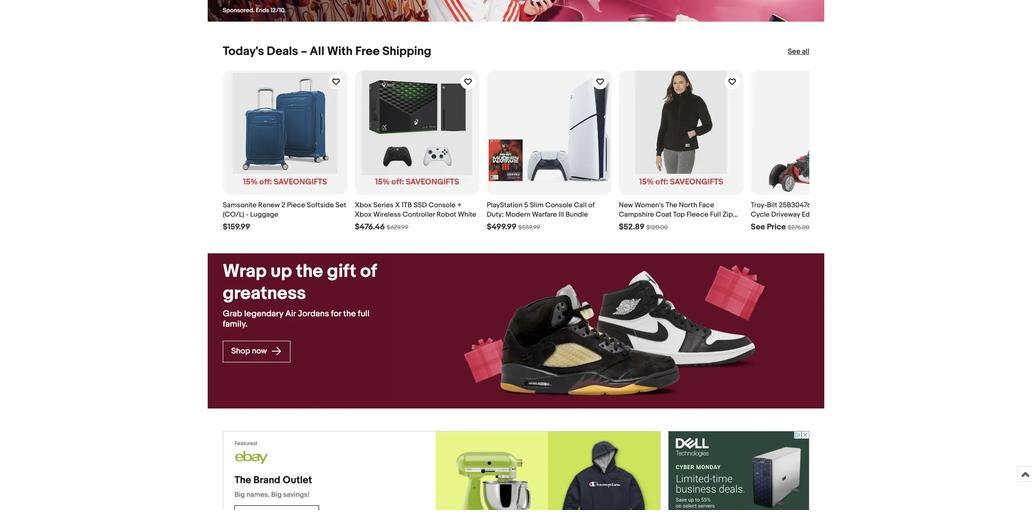 Task type: describe. For each thing, give the bounding box(es) containing it.
$629.99
[[387, 224, 408, 231]]

bundle
[[566, 210, 588, 219]]

5
[[524, 201, 528, 210]]

$499.99
[[487, 223, 517, 232]]

-
[[246, 210, 249, 219]]

white
[[458, 210, 476, 219]]

new women's the north face campshire coat top fleece full zip jacket
[[619, 201, 733, 229]]

controller
[[403, 210, 435, 219]]

previous price $629.99 text field
[[387, 224, 408, 231]]

outlet
[[283, 475, 312, 487]]

2 xbox from the top
[[355, 210, 372, 219]]

free
[[355, 44, 380, 59]]

1 xbox from the top
[[355, 201, 372, 210]]

samsonite renew 2 piece softside set (co/l) - luggage $159.99
[[223, 201, 346, 232]]

price
[[767, 223, 786, 232]]

shipping
[[382, 44, 431, 59]]

ssd
[[414, 201, 427, 210]]

series
[[373, 201, 394, 210]]

renew
[[258, 201, 280, 210]]

$52.89 $120.00
[[619, 223, 668, 232]]

$476.46 text field
[[355, 223, 385, 232]]

deals
[[267, 44, 298, 59]]

all
[[802, 47, 810, 56]]

warfare
[[532, 210, 557, 219]]

previous price $559.99 text field
[[519, 224, 540, 231]]

$276.00
[[788, 224, 810, 231]]

family.
[[223, 319, 248, 330]]

air
[[285, 309, 296, 319]]

driveway
[[771, 210, 800, 219]]

for
[[331, 309, 341, 319]]

samsonite
[[223, 201, 257, 210]]

25b304766
[[779, 201, 816, 210]]

console inside the xbox series x 1tb ssd console + xbox wireless controller robot white $476.46 $629.99
[[429, 201, 456, 210]]

$499.99 text field
[[487, 223, 517, 232]]

wrap up the gift of greatness link
[[223, 261, 379, 305]]

shop now link
[[223, 341, 290, 363]]

full
[[358, 309, 370, 319]]

shop now
[[231, 347, 269, 356]]

the inside the brand outlet big names. big savings!
[[235, 475, 251, 487]]

set
[[336, 201, 346, 210]]

sponsored.
[[223, 7, 255, 14]]

zip
[[723, 210, 733, 219]]

north
[[679, 201, 697, 210]]

+
[[457, 201, 462, 210]]

legendary
[[244, 309, 283, 319]]

today's deals – all with free shipping
[[223, 44, 431, 59]]

see inside troy-bilt 25b304766 30cc gas 4- cycle driveway edger new see price $276.00
[[751, 223, 765, 232]]

new inside troy-bilt 25b304766 30cc gas 4- cycle driveway edger new see price $276.00
[[822, 210, 837, 219]]

1 horizontal spatial see
[[788, 47, 801, 56]]

advertisement region
[[668, 431, 810, 510]]

$559.99
[[519, 224, 540, 231]]

12/10.
[[271, 7, 286, 14]]

sponsored. ends 12/10.
[[223, 7, 286, 14]]

grab
[[223, 309, 242, 319]]

campshire
[[619, 210, 654, 219]]

2
[[281, 201, 285, 210]]

now
[[252, 347, 267, 356]]

1 horizontal spatial the
[[343, 309, 356, 319]]

x
[[395, 201, 400, 210]]

30cc
[[817, 201, 834, 210]]

$159.99
[[223, 223, 250, 232]]

console inside playstation 5 slim console call of duty: modern warfare iii bundle $499.99 $559.99
[[545, 201, 573, 210]]

jordans
[[298, 309, 329, 319]]

brand
[[253, 475, 280, 487]]

the inside new women's the north face campshire coat top fleece full zip jacket
[[666, 201, 677, 210]]



Task type: locate. For each thing, give the bounding box(es) containing it.
robot
[[437, 210, 456, 219]]

today's deals – all with free shipping link
[[223, 44, 431, 59]]

softside
[[307, 201, 334, 210]]

4-
[[850, 201, 857, 210]]

1 horizontal spatial console
[[545, 201, 573, 210]]

ends
[[256, 7, 269, 14]]

$120.00
[[647, 224, 668, 231]]

1 vertical spatial of
[[360, 261, 377, 283]]

0 vertical spatial see
[[788, 47, 801, 56]]

0 vertical spatial the
[[666, 201, 677, 210]]

wrap
[[223, 261, 267, 283]]

iii
[[559, 210, 564, 219]]

1tb
[[402, 201, 412, 210]]

new inside new women's the north face campshire coat top fleece full zip jacket
[[619, 201, 633, 210]]

2 console from the left
[[545, 201, 573, 210]]

troy-
[[751, 201, 767, 210]]

1 big from the left
[[235, 491, 245, 499]]

big left names.
[[235, 491, 245, 499]]

1 vertical spatial the
[[235, 475, 251, 487]]

full
[[710, 210, 721, 219]]

xbox series x 1tb ssd console + xbox wireless controller robot white $476.46 $629.99
[[355, 201, 476, 232]]

call
[[574, 201, 587, 210]]

console
[[429, 201, 456, 210], [545, 201, 573, 210]]

the
[[666, 201, 677, 210], [235, 475, 251, 487]]

0 horizontal spatial console
[[429, 201, 456, 210]]

of right gift
[[360, 261, 377, 283]]

today's
[[223, 44, 264, 59]]

gift
[[327, 261, 356, 283]]

$476.46
[[355, 223, 385, 232]]

previous price $276.00 text field
[[788, 224, 810, 231]]

xbox left series
[[355, 201, 372, 210]]

see
[[788, 47, 801, 56], [751, 223, 765, 232]]

see down cycle
[[751, 223, 765, 232]]

duty:
[[487, 210, 504, 219]]

coat
[[656, 210, 672, 219]]

1 horizontal spatial of
[[588, 201, 595, 210]]

1 vertical spatial see
[[751, 223, 765, 232]]

bilt
[[767, 201, 777, 210]]

0 vertical spatial of
[[588, 201, 595, 210]]

troy-bilt 25b304766 30cc gas 4- cycle driveway edger new see price $276.00
[[751, 201, 857, 232]]

top
[[673, 210, 685, 219]]

0 horizontal spatial big
[[235, 491, 245, 499]]

slim
[[530, 201, 544, 210]]

the right for
[[343, 309, 356, 319]]

face
[[699, 201, 714, 210]]

previous price $120.00 text field
[[647, 224, 668, 231]]

1 horizontal spatial the
[[666, 201, 677, 210]]

names.
[[247, 491, 270, 499]]

0 vertical spatial xbox
[[355, 201, 372, 210]]

jacket
[[619, 220, 640, 229]]

wireless
[[373, 210, 401, 219]]

1 vertical spatial xbox
[[355, 210, 372, 219]]

of inside wrap up the gift of greatness grab legendary air jordans for the full family.
[[360, 261, 377, 283]]

edger
[[802, 210, 821, 219]]

1 vertical spatial the
[[343, 309, 356, 319]]

$52.89
[[619, 223, 645, 232]]

the up top
[[666, 201, 677, 210]]

piece
[[287, 201, 305, 210]]

$159.99 text field
[[223, 223, 250, 232]]

all
[[310, 44, 325, 59]]

See Price text field
[[751, 223, 786, 232]]

1 console from the left
[[429, 201, 456, 210]]

sponsored. ends 12/10. link
[[208, 0, 825, 21]]

savings!
[[283, 491, 310, 499]]

new
[[619, 201, 633, 210], [822, 210, 837, 219]]

0 horizontal spatial see
[[751, 223, 765, 232]]

greatness
[[223, 283, 306, 305]]

the up names.
[[235, 475, 251, 487]]

modern
[[506, 210, 531, 219]]

the
[[296, 261, 323, 283], [343, 309, 356, 319]]

console up iii
[[545, 201, 573, 210]]

xbox
[[355, 201, 372, 210], [355, 210, 372, 219]]

0 vertical spatial new
[[619, 201, 633, 210]]

console up robot
[[429, 201, 456, 210]]

2 big from the left
[[271, 491, 282, 499]]

xbox up $476.46
[[355, 210, 372, 219]]

of inside playstation 5 slim console call of duty: modern warfare iii bundle $499.99 $559.99
[[588, 201, 595, 210]]

playstation 5 slim console call of duty: modern warfare iii bundle $499.99 $559.99
[[487, 201, 595, 232]]

big
[[235, 491, 245, 499], [271, 491, 282, 499]]

luggage
[[250, 210, 278, 219]]

–
[[301, 44, 307, 59]]

of
[[588, 201, 595, 210], [360, 261, 377, 283]]

0 horizontal spatial new
[[619, 201, 633, 210]]

(co/l)
[[223, 210, 244, 219]]

with
[[327, 44, 353, 59]]

cycle
[[751, 210, 770, 219]]

$52.89 text field
[[619, 223, 645, 232]]

up
[[271, 261, 292, 283]]

wrap up the gift of greatness grab legendary air jordans for the full family.
[[223, 261, 377, 330]]

0 horizontal spatial the
[[296, 261, 323, 283]]

big down brand
[[271, 491, 282, 499]]

fleece
[[687, 210, 709, 219]]

the right up
[[296, 261, 323, 283]]

playstation
[[487, 201, 523, 210]]

1 horizontal spatial big
[[271, 491, 282, 499]]

0 vertical spatial the
[[296, 261, 323, 283]]

new up the campshire
[[619, 201, 633, 210]]

new down 30cc
[[822, 210, 837, 219]]

1 horizontal spatial new
[[822, 210, 837, 219]]

featured
[[235, 440, 257, 447]]

see left the all
[[788, 47, 801, 56]]

women's
[[635, 201, 664, 210]]

see all
[[788, 47, 810, 56]]

of right call
[[588, 201, 595, 210]]

see all link
[[788, 47, 810, 56]]

1 vertical spatial new
[[822, 210, 837, 219]]

the brand outlet big names. big savings!
[[235, 475, 312, 499]]

shop
[[231, 347, 250, 356]]

0 horizontal spatial the
[[235, 475, 251, 487]]

0 horizontal spatial of
[[360, 261, 377, 283]]

gas
[[835, 201, 848, 210]]



Task type: vqa. For each thing, say whether or not it's contained in the screenshot.


